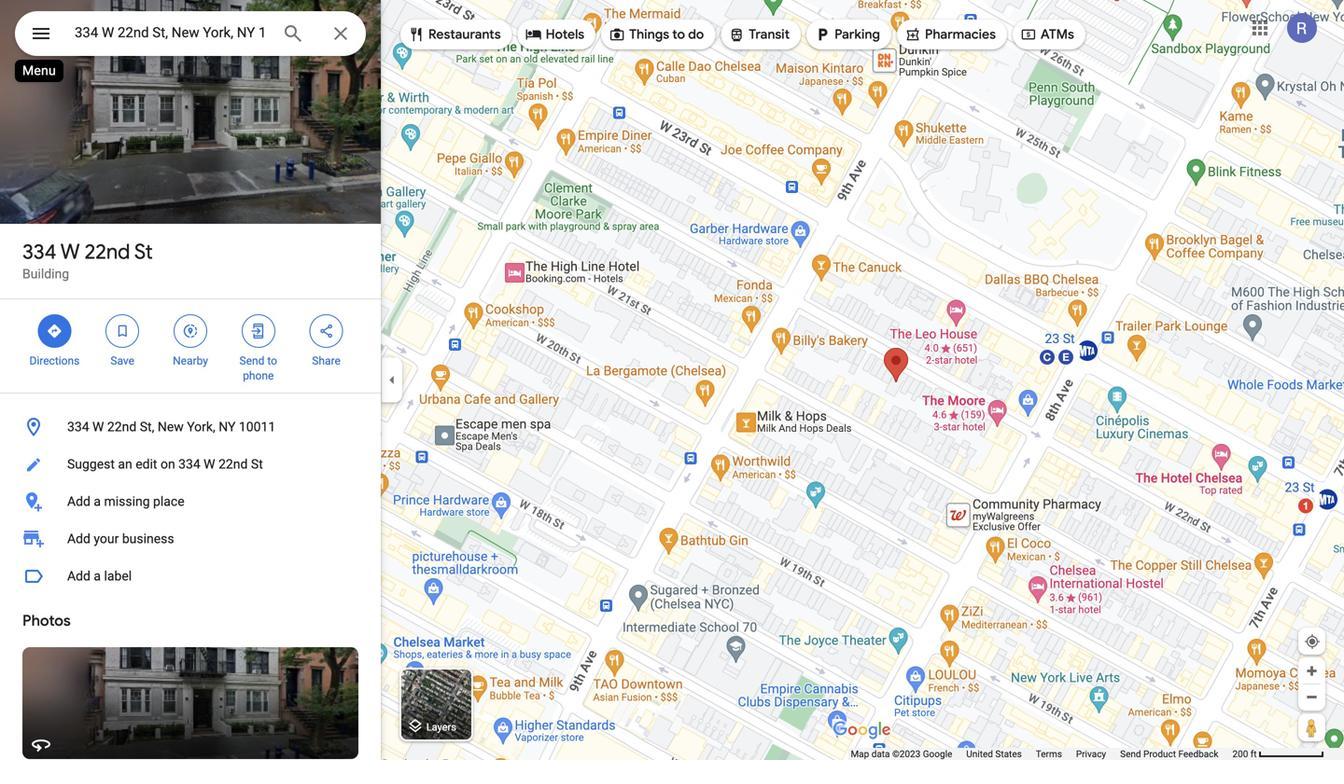 Task type: locate. For each thing, give the bounding box(es) containing it.
privacy
[[1076, 749, 1106, 760]]

0 vertical spatial w
[[60, 239, 80, 265]]

10011
[[239, 420, 276, 435]]

add for add a missing place
[[67, 494, 90, 510]]

collapse side panel image
[[382, 370, 402, 391]]

1 vertical spatial st
[[251, 457, 263, 472]]


[[30, 20, 52, 47]]

 pharmacies
[[904, 24, 996, 45]]

suggest an edit on 334 w 22nd st
[[67, 457, 263, 472]]

a left label
[[94, 569, 101, 584]]


[[728, 24, 745, 45]]

 parking
[[814, 24, 880, 45]]

map data ©2023 google
[[851, 749, 952, 760]]

1 vertical spatial send
[[1120, 749, 1141, 760]]

 restaurants
[[408, 24, 501, 45]]

334
[[22, 239, 57, 265], [67, 420, 89, 435], [178, 457, 200, 472]]

22nd up  on the left top
[[85, 239, 130, 265]]

0 vertical spatial send
[[239, 355, 265, 368]]


[[814, 24, 831, 45]]

ft
[[1251, 749, 1257, 760]]

0 vertical spatial 334
[[22, 239, 57, 265]]

to up phone
[[267, 355, 277, 368]]

send inside the 'send to phone'
[[239, 355, 265, 368]]

2 vertical spatial add
[[67, 569, 90, 584]]

0 vertical spatial add
[[67, 494, 90, 510]]

transit
[[749, 26, 790, 43]]

nearby
[[173, 355, 208, 368]]

send inside button
[[1120, 749, 1141, 760]]

1 vertical spatial a
[[94, 569, 101, 584]]

None field
[[75, 21, 267, 44]]

footer containing map data ©2023 google
[[851, 749, 1233, 761]]

1 horizontal spatial 334
[[67, 420, 89, 435]]

business
[[122, 532, 174, 547]]

on
[[161, 457, 175, 472]]

map
[[851, 749, 869, 760]]

0 vertical spatial a
[[94, 494, 101, 510]]

3 add from the top
[[67, 569, 90, 584]]

add down suggest
[[67, 494, 90, 510]]

do
[[688, 26, 704, 43]]

zoom out image
[[1305, 691, 1319, 705]]

add for add a label
[[67, 569, 90, 584]]

ny
[[219, 420, 236, 435]]

place
[[153, 494, 184, 510]]

suggest
[[67, 457, 115, 472]]

w for st
[[60, 239, 80, 265]]

1 a from the top
[[94, 494, 101, 510]]

add your business link
[[0, 521, 381, 558]]

w up suggest
[[92, 420, 104, 435]]

w
[[60, 239, 80, 265], [92, 420, 104, 435], [204, 457, 215, 472]]

1 horizontal spatial to
[[672, 26, 685, 43]]

none field inside 334 w 22nd st, new york, ny 10011 field
[[75, 21, 267, 44]]

st
[[134, 239, 153, 265], [251, 457, 263, 472]]

a for missing
[[94, 494, 101, 510]]

1 vertical spatial 334
[[67, 420, 89, 435]]

200
[[1233, 749, 1248, 760]]

an
[[118, 457, 132, 472]]

add
[[67, 494, 90, 510], [67, 532, 90, 547], [67, 569, 90, 584]]

a inside "add a label" button
[[94, 569, 101, 584]]

334 right on
[[178, 457, 200, 472]]

show street view coverage image
[[1298, 714, 1326, 742]]

0 horizontal spatial 334
[[22, 239, 57, 265]]

0 horizontal spatial to
[[267, 355, 277, 368]]

york,
[[187, 420, 215, 435]]

atms
[[1041, 26, 1074, 43]]

a inside the add a missing place button
[[94, 494, 101, 510]]

2 horizontal spatial 334
[[178, 457, 200, 472]]

2 add from the top
[[67, 532, 90, 547]]

photos
[[22, 612, 71, 631]]

save
[[110, 355, 134, 368]]

layers
[[426, 722, 456, 734]]

1 horizontal spatial send
[[1120, 749, 1141, 760]]

data
[[872, 749, 890, 760]]

footer inside the google maps element
[[851, 749, 1233, 761]]

missing
[[104, 494, 150, 510]]


[[408, 24, 425, 45]]

0 vertical spatial st
[[134, 239, 153, 265]]

2 vertical spatial w
[[204, 457, 215, 472]]

send left product
[[1120, 749, 1141, 760]]

0 horizontal spatial send
[[239, 355, 265, 368]]

0 vertical spatial to
[[672, 26, 685, 43]]

22nd left st,
[[107, 420, 137, 435]]


[[525, 24, 542, 45]]

to left "do"
[[672, 26, 685, 43]]

a
[[94, 494, 101, 510], [94, 569, 101, 584]]

22nd inside 334 w 22nd st building
[[85, 239, 130, 265]]

334 inside 334 w 22nd st building
[[22, 239, 57, 265]]


[[46, 321, 63, 342]]

footer
[[851, 749, 1233, 761]]

w down the york,
[[204, 457, 215, 472]]

1 vertical spatial to
[[267, 355, 277, 368]]

add a label button
[[0, 558, 381, 596]]

add for add your business
[[67, 532, 90, 547]]

1 add from the top
[[67, 494, 90, 510]]

send for send product feedback
[[1120, 749, 1141, 760]]

22nd for st,
[[107, 420, 137, 435]]


[[904, 24, 921, 45]]

2 a from the top
[[94, 569, 101, 584]]

send
[[239, 355, 265, 368], [1120, 749, 1141, 760]]

add left the your
[[67, 532, 90, 547]]

w up building at the left top of the page
[[60, 239, 80, 265]]

1 vertical spatial w
[[92, 420, 104, 435]]

22nd down ny
[[218, 457, 248, 472]]

1 horizontal spatial st
[[251, 457, 263, 472]]

product
[[1144, 749, 1176, 760]]

add left label
[[67, 569, 90, 584]]

0 vertical spatial 22nd
[[85, 239, 130, 265]]

suggest an edit on 334 w 22nd st button
[[0, 446, 381, 484]]

1 vertical spatial 22nd
[[107, 420, 137, 435]]

send for send to phone
[[239, 355, 265, 368]]

1 horizontal spatial w
[[92, 420, 104, 435]]

new
[[158, 420, 184, 435]]

22nd
[[85, 239, 130, 265], [107, 420, 137, 435], [218, 457, 248, 472]]


[[318, 321, 335, 342]]

w inside 334 w 22nd st building
[[60, 239, 80, 265]]

parking
[[835, 26, 880, 43]]

1 vertical spatial add
[[67, 532, 90, 547]]

0 horizontal spatial w
[[60, 239, 80, 265]]

0 horizontal spatial st
[[134, 239, 153, 265]]

to
[[672, 26, 685, 43], [267, 355, 277, 368]]

a left "missing"
[[94, 494, 101, 510]]

2 vertical spatial 334
[[178, 457, 200, 472]]

334 up suggest
[[67, 420, 89, 435]]

334 for st,
[[67, 420, 89, 435]]

334 up building at the left top of the page
[[22, 239, 57, 265]]

send up phone
[[239, 355, 265, 368]]

334 W 22nd St, New York, NY 10011 field
[[15, 11, 366, 56]]



Task type: vqa. For each thing, say whether or not it's contained in the screenshot.
"ZOOM IN" icon
yes



Task type: describe. For each thing, give the bounding box(es) containing it.
add a missing place button
[[0, 484, 381, 521]]

to inside  things to do
[[672, 26, 685, 43]]

2 vertical spatial 22nd
[[218, 457, 248, 472]]

 transit
[[728, 24, 790, 45]]

privacy button
[[1076, 749, 1106, 761]]

share
[[312, 355, 341, 368]]

a for label
[[94, 569, 101, 584]]

2 horizontal spatial w
[[204, 457, 215, 472]]

united states
[[966, 749, 1022, 760]]

add a missing place
[[67, 494, 184, 510]]

pharmacies
[[925, 26, 996, 43]]

united states button
[[966, 749, 1022, 761]]

334 w 22nd st building
[[22, 239, 153, 282]]

terms
[[1036, 749, 1062, 760]]

hotels
[[546, 26, 584, 43]]

label
[[104, 569, 132, 584]]


[[609, 24, 626, 45]]

restaurants
[[428, 26, 501, 43]]

phone
[[243, 370, 274, 383]]

send to phone
[[239, 355, 277, 383]]

©2023
[[892, 749, 921, 760]]

show your location image
[[1304, 634, 1321, 651]]

 things to do
[[609, 24, 704, 45]]

building
[[22, 267, 69, 282]]


[[182, 321, 199, 342]]

334 w 22nd st, new york, ny 10011
[[67, 420, 276, 435]]


[[250, 321, 267, 342]]

send product feedback
[[1120, 749, 1219, 760]]

add your business
[[67, 532, 174, 547]]

22nd for st
[[85, 239, 130, 265]]

to inside the 'send to phone'
[[267, 355, 277, 368]]

w for st,
[[92, 420, 104, 435]]

your
[[94, 532, 119, 547]]

states
[[995, 749, 1022, 760]]

334 w 22nd st, new york, ny 10011 button
[[0, 409, 381, 446]]

google account: ruby anderson  
(rubyanndersson@gmail.com) image
[[1287, 13, 1317, 43]]

actions for 334 w 22nd st region
[[0, 300, 381, 393]]

things
[[629, 26, 669, 43]]

zoom in image
[[1305, 665, 1319, 679]]

add a label
[[67, 569, 132, 584]]

send product feedback button
[[1120, 749, 1219, 761]]

st inside suggest an edit on 334 w 22nd st button
[[251, 457, 263, 472]]

334 for st
[[22, 239, 57, 265]]

200 ft
[[1233, 749, 1257, 760]]

feedback
[[1178, 749, 1219, 760]]

334 w 22nd st main content
[[0, 0, 381, 761]]

st inside 334 w 22nd st building
[[134, 239, 153, 265]]

directions
[[29, 355, 80, 368]]

google maps element
[[0, 0, 1344, 761]]


[[1020, 24, 1037, 45]]

terms button
[[1036, 749, 1062, 761]]

200 ft button
[[1233, 749, 1325, 760]]

google
[[923, 749, 952, 760]]

edit
[[136, 457, 157, 472]]

united
[[966, 749, 993, 760]]

st,
[[140, 420, 154, 435]]

 hotels
[[525, 24, 584, 45]]

 atms
[[1020, 24, 1074, 45]]

 button
[[15, 11, 67, 60]]

 search field
[[15, 11, 366, 60]]


[[114, 321, 131, 342]]



